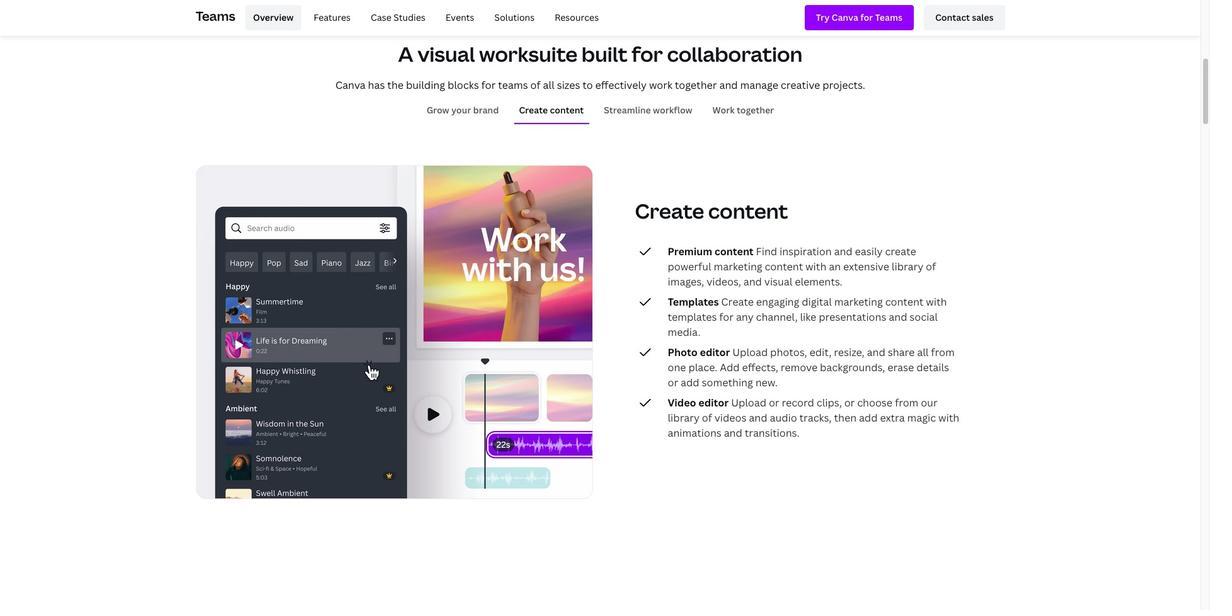 Task type: describe. For each thing, give the bounding box(es) containing it.
clips,
[[817, 396, 842, 410]]

templates
[[668, 310, 717, 324]]

blocks
[[448, 78, 479, 92]]

photo editor
[[668, 345, 730, 359]]

effects,
[[742, 360, 779, 374]]

photos,
[[771, 345, 808, 359]]

an image of the element side menu inside canva showcasing a variety of videos image
[[196, 165, 593, 499]]

create
[[886, 244, 917, 258]]

place.
[[689, 360, 718, 374]]

backgrounds,
[[820, 360, 886, 374]]

create content inside button
[[519, 104, 584, 116]]

upload photos, edit, resize, and share all from one place. add effects, remove backgrounds, erase details or add something new.
[[668, 345, 955, 389]]

premium content
[[668, 244, 754, 258]]

powerful
[[668, 260, 712, 273]]

premium
[[668, 244, 713, 258]]

video editor
[[668, 396, 729, 410]]

photo
[[668, 345, 698, 359]]

streamline
[[604, 104, 651, 116]]

templates
[[668, 295, 719, 309]]

2 horizontal spatial or
[[845, 396, 855, 410]]

workflow
[[653, 104, 693, 116]]

streamline workflow button
[[599, 98, 698, 123]]

case studies link
[[363, 5, 433, 30]]

record
[[782, 396, 815, 410]]

together inside button
[[737, 104, 774, 116]]

work
[[649, 78, 673, 92]]

studies
[[394, 11, 426, 23]]

a visual worksuite built for collaboration
[[398, 40, 803, 67]]

audio
[[770, 411, 797, 425]]

engaging
[[757, 295, 800, 309]]

marketing inside create engaging digital marketing content with templates for any channel, like presentations and social media.
[[835, 295, 883, 309]]

images,
[[668, 275, 704, 289]]

work
[[713, 104, 735, 116]]

create engaging digital marketing content with templates for any channel, like presentations and social media.
[[668, 295, 947, 339]]

creative
[[781, 78, 821, 92]]

and up work
[[720, 78, 738, 92]]

find
[[756, 244, 778, 258]]

upload or record clips, or choose from our library of videos and audio tracks, then add extra magic with animations and transitions.
[[668, 396, 960, 440]]

menu bar inside 'teams' 'element'
[[240, 5, 607, 30]]

transitions.
[[745, 426, 800, 440]]

resources link
[[547, 5, 607, 30]]

social
[[910, 310, 938, 324]]

events
[[446, 11, 475, 23]]

library inside upload or record clips, or choose from our library of videos and audio tracks, then add extra magic with animations and transitions.
[[668, 411, 700, 425]]

magic
[[908, 411, 936, 425]]

videos
[[715, 411, 747, 425]]

and inside create engaging digital marketing content with templates for any channel, like presentations and social media.
[[889, 310, 908, 324]]

content inside create engaging digital marketing content with templates for any channel, like presentations and social media.
[[886, 295, 924, 309]]

teams
[[498, 78, 528, 92]]

content up find
[[709, 197, 789, 224]]

one
[[668, 360, 686, 374]]

and inside upload photos, edit, resize, and share all from one place. add effects, remove backgrounds, erase details or add something new.
[[867, 345, 886, 359]]

upload for and
[[732, 396, 767, 410]]

resources
[[555, 11, 599, 23]]

upload for effects,
[[733, 345, 768, 359]]

features link
[[306, 5, 358, 30]]

editor for place.
[[700, 345, 730, 359]]

projects.
[[823, 78, 866, 92]]

something
[[702, 376, 753, 389]]

our
[[921, 396, 938, 410]]

presentations
[[819, 310, 887, 324]]

marketing inside find inspiration and easily create powerful marketing content with an extensive library of images, videos, and visual elements.
[[714, 260, 763, 273]]

channel,
[[756, 310, 798, 324]]

videos,
[[707, 275, 741, 289]]

solutions
[[495, 11, 535, 23]]

any
[[736, 310, 754, 324]]

and up an
[[835, 244, 853, 258]]

all inside upload photos, edit, resize, and share all from one place. add effects, remove backgrounds, erase details or add something new.
[[918, 345, 929, 359]]

0 horizontal spatial of
[[531, 78, 541, 92]]

content inside button
[[550, 104, 584, 116]]

0 vertical spatial for
[[632, 40, 663, 67]]

create inside button
[[519, 104, 548, 116]]

streamline workflow
[[604, 104, 693, 116]]

your
[[452, 104, 471, 116]]

new.
[[756, 376, 778, 389]]

resize,
[[834, 345, 865, 359]]

add inside upload photos, edit, resize, and share all from one place. add effects, remove backgrounds, erase details or add something new.
[[681, 376, 700, 389]]

an
[[829, 260, 841, 273]]

grow your brand
[[427, 104, 499, 116]]

like
[[800, 310, 817, 324]]

teams element
[[196, 0, 1005, 35]]

share
[[888, 345, 915, 359]]



Task type: locate. For each thing, give the bounding box(es) containing it.
with inside upload or record clips, or choose from our library of videos and audio tracks, then add extra magic with animations and transitions.
[[939, 411, 960, 425]]

1 vertical spatial marketing
[[835, 295, 883, 309]]

upload inside upload or record clips, or choose from our library of videos and audio tracks, then add extra magic with animations and transitions.
[[732, 396, 767, 410]]

1 vertical spatial visual
[[765, 275, 793, 289]]

of inside upload or record clips, or choose from our library of videos and audio tracks, then add extra magic with animations and transitions.
[[702, 411, 712, 425]]

work together
[[713, 104, 774, 116]]

case
[[371, 11, 392, 23]]

from
[[931, 345, 955, 359], [895, 396, 919, 410]]

marketing
[[714, 260, 763, 273], [835, 295, 883, 309]]

has
[[368, 78, 385, 92]]

2 horizontal spatial of
[[926, 260, 937, 273]]

and
[[720, 78, 738, 92], [835, 244, 853, 258], [744, 275, 762, 289], [889, 310, 908, 324], [867, 345, 886, 359], [749, 411, 768, 425], [724, 426, 743, 440]]

from up details
[[931, 345, 955, 359]]

all
[[543, 78, 555, 92], [918, 345, 929, 359]]

add down choose
[[859, 411, 878, 425]]

with inside find inspiration and easily create powerful marketing content with an extensive library of images, videos, and visual elements.
[[806, 260, 827, 273]]

content
[[550, 104, 584, 116], [709, 197, 789, 224], [715, 244, 754, 258], [765, 260, 803, 273], [886, 295, 924, 309]]

visual up engaging
[[765, 275, 793, 289]]

building
[[406, 78, 445, 92]]

create down 'teams'
[[519, 104, 548, 116]]

from inside upload photos, edit, resize, and share all from one place. add effects, remove backgrounds, erase details or add something new.
[[931, 345, 955, 359]]

1 vertical spatial add
[[859, 411, 878, 425]]

0 horizontal spatial create
[[519, 104, 548, 116]]

1 vertical spatial library
[[668, 411, 700, 425]]

0 vertical spatial of
[[531, 78, 541, 92]]

for left 'teams'
[[482, 78, 496, 92]]

upload up videos
[[732, 396, 767, 410]]

video
[[668, 396, 697, 410]]

case studies
[[371, 11, 426, 23]]

0 horizontal spatial for
[[482, 78, 496, 92]]

built
[[582, 40, 628, 67]]

0 vertical spatial together
[[675, 78, 717, 92]]

media.
[[668, 325, 701, 339]]

1 horizontal spatial for
[[632, 40, 663, 67]]

1 horizontal spatial add
[[859, 411, 878, 425]]

animations
[[668, 426, 722, 440]]

solutions link
[[487, 5, 542, 30]]

0 horizontal spatial together
[[675, 78, 717, 92]]

create up the any
[[722, 295, 754, 309]]

and right videos,
[[744, 275, 762, 289]]

events link
[[438, 5, 482, 30]]

and left social
[[889, 310, 908, 324]]

menu bar
[[240, 5, 607, 30]]

all up details
[[918, 345, 929, 359]]

from up the extra
[[895, 396, 919, 410]]

teams
[[196, 7, 235, 24]]

1 horizontal spatial visual
[[765, 275, 793, 289]]

2 vertical spatial of
[[702, 411, 712, 425]]

overview link
[[246, 5, 301, 30]]

easily
[[855, 244, 883, 258]]

0 vertical spatial with
[[806, 260, 827, 273]]

extensive
[[844, 260, 890, 273]]

1 vertical spatial editor
[[699, 396, 729, 410]]

remove
[[781, 360, 818, 374]]

to
[[583, 78, 593, 92]]

of down "video editor"
[[702, 411, 712, 425]]

visual
[[418, 40, 475, 67], [765, 275, 793, 289]]

canva has the building blocks for teams of all sizes to effectively work together and manage creative projects.
[[336, 78, 866, 92]]

or
[[668, 376, 679, 389], [769, 396, 780, 410], [845, 396, 855, 410]]

0 vertical spatial editor
[[700, 345, 730, 359]]

work together button
[[708, 98, 779, 123]]

or up then
[[845, 396, 855, 410]]

1 vertical spatial with
[[926, 295, 947, 309]]

create content up premium content
[[635, 197, 789, 224]]

or up audio
[[769, 396, 780, 410]]

2 vertical spatial create
[[722, 295, 754, 309]]

create
[[519, 104, 548, 116], [635, 197, 705, 224], [722, 295, 754, 309]]

2 horizontal spatial for
[[720, 310, 734, 324]]

0 horizontal spatial all
[[543, 78, 555, 92]]

contact sales image
[[936, 11, 994, 25]]

of right 'teams'
[[531, 78, 541, 92]]

1 vertical spatial of
[[926, 260, 937, 273]]

for left the any
[[720, 310, 734, 324]]

1 horizontal spatial create content
[[635, 197, 789, 224]]

the
[[388, 78, 404, 92]]

edit,
[[810, 345, 832, 359]]

add
[[681, 376, 700, 389], [859, 411, 878, 425]]

create content button
[[514, 98, 589, 123]]

digital
[[802, 295, 832, 309]]

with inside create engaging digital marketing content with templates for any channel, like presentations and social media.
[[926, 295, 947, 309]]

all left sizes
[[543, 78, 555, 92]]

menu bar containing overview
[[240, 5, 607, 30]]

or down one on the right
[[668, 376, 679, 389]]

visual up blocks
[[418, 40, 475, 67]]

choose
[[858, 396, 893, 410]]

0 vertical spatial upload
[[733, 345, 768, 359]]

1 vertical spatial create
[[635, 197, 705, 224]]

0 horizontal spatial marketing
[[714, 260, 763, 273]]

create inside create engaging digital marketing content with templates for any channel, like presentations and social media.
[[722, 295, 754, 309]]

1 horizontal spatial create
[[635, 197, 705, 224]]

1 horizontal spatial of
[[702, 411, 712, 425]]

content down find
[[765, 260, 803, 273]]

a
[[398, 40, 414, 67]]

manage
[[741, 78, 779, 92]]

from inside upload or record clips, or choose from our library of videos and audio tracks, then add extra magic with animations and transitions.
[[895, 396, 919, 410]]

create content down sizes
[[519, 104, 584, 116]]

1 horizontal spatial marketing
[[835, 295, 883, 309]]

together up workflow
[[675, 78, 717, 92]]

for up work on the top
[[632, 40, 663, 67]]

0 vertical spatial visual
[[418, 40, 475, 67]]

2 vertical spatial for
[[720, 310, 734, 324]]

for
[[632, 40, 663, 67], [482, 78, 496, 92], [720, 310, 734, 324]]

canva
[[336, 78, 366, 92]]

1 horizontal spatial or
[[769, 396, 780, 410]]

worksuite
[[479, 40, 578, 67]]

features
[[314, 11, 351, 23]]

0 horizontal spatial add
[[681, 376, 700, 389]]

or inside upload photos, edit, resize, and share all from one place. add effects, remove backgrounds, erase details or add something new.
[[668, 376, 679, 389]]

of inside find inspiration and easily create powerful marketing content with an extensive library of images, videos, and visual elements.
[[926, 260, 937, 273]]

grow
[[427, 104, 449, 116]]

2 vertical spatial with
[[939, 411, 960, 425]]

and down videos
[[724, 426, 743, 440]]

1 horizontal spatial from
[[931, 345, 955, 359]]

with right magic on the bottom of the page
[[939, 411, 960, 425]]

with up elements.
[[806, 260, 827, 273]]

collaboration
[[667, 40, 803, 67]]

of
[[531, 78, 541, 92], [926, 260, 937, 273], [702, 411, 712, 425]]

1 vertical spatial create content
[[635, 197, 789, 224]]

erase
[[888, 360, 914, 374]]

visual inside find inspiration and easily create powerful marketing content with an extensive library of images, videos, and visual elements.
[[765, 275, 793, 289]]

editor up videos
[[699, 396, 729, 410]]

overview
[[253, 11, 294, 23]]

tracks,
[[800, 411, 832, 425]]

library down "video"
[[668, 411, 700, 425]]

find inspiration and easily create powerful marketing content with an extensive library of images, videos, and visual elements.
[[668, 244, 937, 289]]

library inside find inspiration and easily create powerful marketing content with an extensive library of images, videos, and visual elements.
[[892, 260, 924, 273]]

upload inside upload photos, edit, resize, and share all from one place. add effects, remove backgrounds, erase details or add something new.
[[733, 345, 768, 359]]

0 horizontal spatial or
[[668, 376, 679, 389]]

content up videos,
[[715, 244, 754, 258]]

library
[[892, 260, 924, 273], [668, 411, 700, 425]]

with up social
[[926, 295, 947, 309]]

1 vertical spatial all
[[918, 345, 929, 359]]

0 vertical spatial marketing
[[714, 260, 763, 273]]

together
[[675, 78, 717, 92], [737, 104, 774, 116]]

0 vertical spatial create
[[519, 104, 548, 116]]

elements.
[[795, 275, 843, 289]]

0 vertical spatial all
[[543, 78, 555, 92]]

of up social
[[926, 260, 937, 273]]

create content
[[519, 104, 584, 116], [635, 197, 789, 224]]

for inside create engaging digital marketing content with templates for any channel, like presentations and social media.
[[720, 310, 734, 324]]

0 horizontal spatial from
[[895, 396, 919, 410]]

0 vertical spatial from
[[931, 345, 955, 359]]

add inside upload or record clips, or choose from our library of videos and audio tracks, then add extra magic with animations and transitions.
[[859, 411, 878, 425]]

grow your brand button
[[422, 98, 504, 123]]

add
[[720, 360, 740, 374]]

and left "share"
[[867, 345, 886, 359]]

editor up place.
[[700, 345, 730, 359]]

add down place.
[[681, 376, 700, 389]]

inspiration
[[780, 244, 832, 258]]

create up premium
[[635, 197, 705, 224]]

library down create at the right
[[892, 260, 924, 273]]

1 horizontal spatial library
[[892, 260, 924, 273]]

details
[[917, 360, 950, 374]]

0 vertical spatial create content
[[519, 104, 584, 116]]

sizes
[[557, 78, 580, 92]]

with
[[806, 260, 827, 273], [926, 295, 947, 309], [939, 411, 960, 425]]

content down sizes
[[550, 104, 584, 116]]

0 vertical spatial add
[[681, 376, 700, 389]]

upload up the effects,
[[733, 345, 768, 359]]

1 vertical spatial from
[[895, 396, 919, 410]]

marketing up videos,
[[714, 260, 763, 273]]

1 vertical spatial for
[[482, 78, 496, 92]]

1 vertical spatial together
[[737, 104, 774, 116]]

upload
[[733, 345, 768, 359], [732, 396, 767, 410]]

content inside find inspiration and easily create powerful marketing content with an extensive library of images, videos, and visual elements.
[[765, 260, 803, 273]]

0 vertical spatial library
[[892, 260, 924, 273]]

0 horizontal spatial visual
[[418, 40, 475, 67]]

content up social
[[886, 295, 924, 309]]

1 vertical spatial upload
[[732, 396, 767, 410]]

0 horizontal spatial create content
[[519, 104, 584, 116]]

0 horizontal spatial library
[[668, 411, 700, 425]]

brand
[[473, 104, 499, 116]]

extra
[[880, 411, 905, 425]]

and up transitions.
[[749, 411, 768, 425]]

1 horizontal spatial all
[[918, 345, 929, 359]]

effectively
[[596, 78, 647, 92]]

marketing up presentations
[[835, 295, 883, 309]]

editor for of
[[699, 396, 729, 410]]

1 horizontal spatial together
[[737, 104, 774, 116]]

together down "manage"
[[737, 104, 774, 116]]

2 horizontal spatial create
[[722, 295, 754, 309]]

then
[[834, 411, 857, 425]]



Task type: vqa. For each thing, say whether or not it's contained in the screenshot.
Templates
yes



